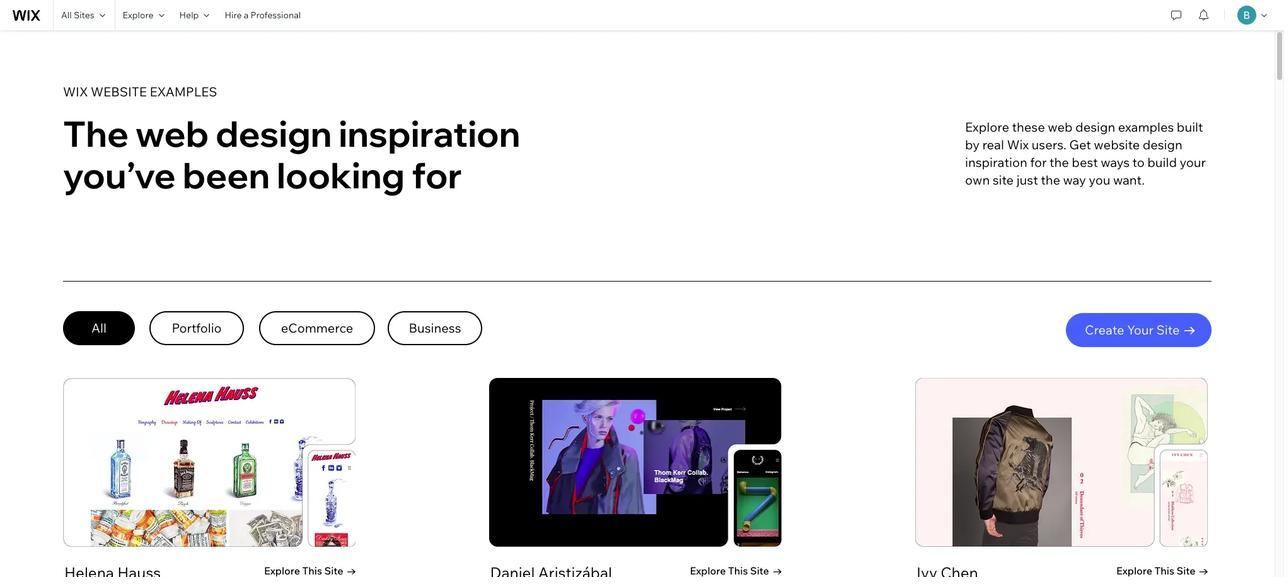 Task type: describe. For each thing, give the bounding box(es) containing it.
all
[[61, 9, 72, 21]]

explore
[[123, 9, 154, 21]]

all sites
[[61, 9, 94, 21]]



Task type: vqa. For each thing, say whether or not it's contained in the screenshot.
The "All Sites"
yes



Task type: locate. For each thing, give the bounding box(es) containing it.
a
[[244, 9, 249, 21]]

hire a professional
[[225, 9, 301, 21]]

help button
[[172, 0, 217, 30]]

hire
[[225, 9, 242, 21]]

hire a professional link
[[217, 0, 308, 30]]

help
[[179, 9, 199, 21]]

professional
[[251, 9, 301, 21]]

sites
[[74, 9, 94, 21]]



